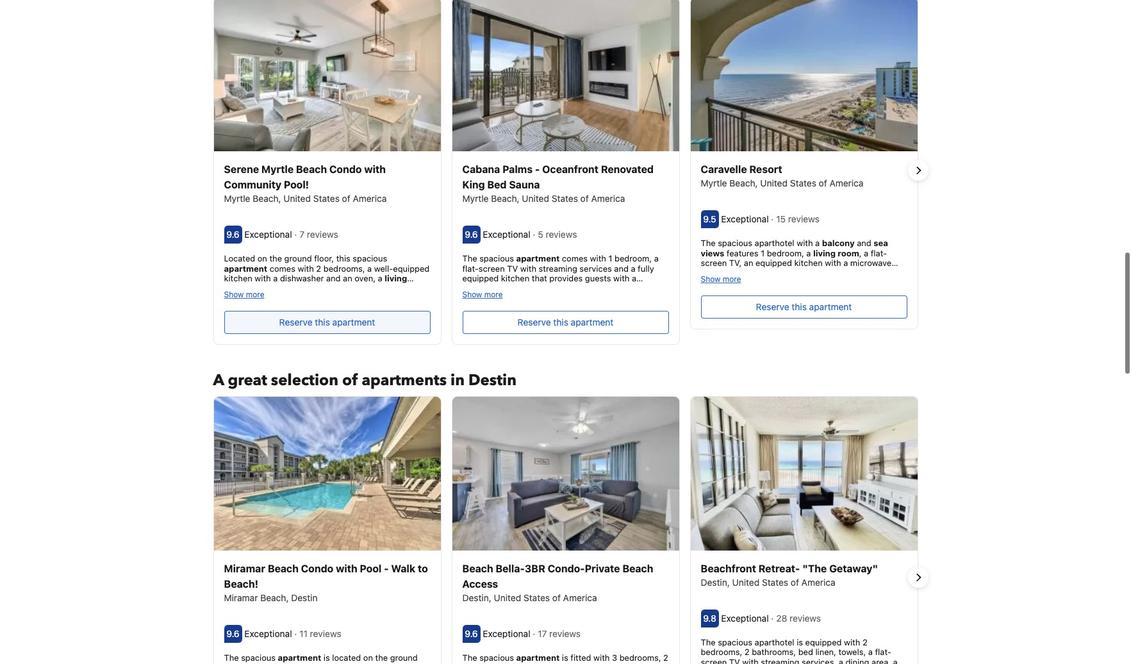 Task type: vqa. For each thing, say whether or not it's contained in the screenshot.
Myrtle's reserve this apartment
yes



Task type: describe. For each thing, give the bounding box(es) containing it.
this for caravelle resort
[[792, 301, 807, 312]]

balcony
[[822, 238, 855, 248]]

reviews for miramar beach condo with pool - walk to beach!
[[310, 628, 341, 639]]

also
[[579, 303, 594, 314]]

2 horizontal spatial comes
[[597, 303, 622, 314]]

the inside miramar beach condo with pool - walk to beach! "section"
[[224, 653, 239, 663]]

streaming inside comes with 1 bedroom, a flat-screen tv with streaming services and a fully equipped kitchen that provides guests with a dishwasher, an oven, a washing machine, a microwave and a toaster. the comfortable, accommodation also comes with soundproofing and a
[[539, 263, 577, 274]]

apartment down entrance.
[[333, 317, 375, 327]]

added for entrance.
[[346, 293, 371, 304]]

show more for cabana palms - oceanfront renovated king bed sauna
[[463, 290, 503, 299]]

washing
[[552, 283, 584, 294]]

the inside . for added privacy, the accommodation features a private entrance.
[[405, 293, 418, 304]]

rated exceptional element for miramar beach condo with pool - walk to beach!
[[244, 628, 295, 639]]

well-
[[374, 263, 393, 274]]

private
[[585, 563, 620, 574]]

this inside located on the ground floor, this spacious apartment
[[336, 253, 351, 264]]

renovated
[[601, 164, 654, 175]]

on
[[258, 253, 267, 264]]

dishwasher,
[[463, 283, 508, 294]]

apartment inside miramar beach condo with pool - walk to beach! "section"
[[278, 653, 321, 663]]

added for entrance
[[601, 313, 626, 324]]

the inside beach bella-3br condo-private beach access section
[[463, 653, 477, 663]]

miramar beach condo with pool - walk to beach! image
[[214, 397, 441, 551]]

from 5 reviews element
[[533, 229, 580, 240]]

the inside '. for added privacy, the accommodation has a private entrance and is protected by full-day security.'
[[463, 323, 475, 334]]

beachfront retreat- "the getaway" link
[[701, 561, 907, 576]]

living room
[[224, 273, 407, 294]]

1 miramar from the top
[[224, 563, 265, 574]]

reserve for myrtle
[[279, 317, 313, 327]]

with inside "miramar beach condo with pool - walk to beach! miramar beach, destin"
[[336, 563, 358, 574]]

exceptional for beach bella-3br condo-private beach access
[[483, 628, 531, 639]]

states inside caravelle resort myrtle beach, united states of america
[[790, 178, 817, 189]]

destin inside "miramar beach condo with pool - walk to beach! miramar beach, destin"
[[291, 592, 318, 603]]

privacy, for entrance
[[628, 313, 658, 324]]

serene myrtle beach condo with community pool! section
[[213, 0, 441, 345]]

states inside beachfront retreat- "the getaway" destin, united states of america
[[762, 577, 789, 588]]

getaway"
[[830, 563, 878, 574]]

more for community
[[246, 290, 264, 299]]

myrtle down the community
[[224, 193, 250, 204]]

for for entrance.
[[331, 293, 344, 304]]

condo-
[[548, 563, 585, 574]]

living inside living room
[[385, 273, 407, 284]]

2 miramar from the top
[[224, 592, 258, 603]]

protected
[[463, 333, 500, 344]]

is inside the spacious aparthotel is equipped with 2 bedrooms, 2 bathrooms, bed linen, towels, a flat- screen tv with streaming services, a dining area,
[[797, 637, 803, 647]]

are inside the , and a flat-screen tv. towels and bed linen are featured in the
[[417, 283, 429, 294]]

linen inside the , and a flat-screen tv. towels and bed linen are featured in the
[[396, 283, 414, 294]]

beachfront retreat- "the getaway" section
[[690, 396, 918, 664]]

9.5 exceptional 15 reviews
[[703, 214, 822, 224]]

towels, inside is fitted with 3 bedrooms, 2 bathrooms, bed linen, towels, a flat-screen tv wit
[[549, 663, 577, 664]]

caravelle
[[701, 164, 747, 175]]

- inside the cabana palms - oceanfront renovated king bed sauna myrtle beach, united states of america
[[535, 164, 540, 175]]

accommodation for has
[[477, 323, 540, 334]]

cabana palms - oceanfront renovated king bed sauna myrtle beach, united states of america
[[463, 164, 654, 204]]

flat- inside the , and a flat-screen tv. towels and bed linen are featured in the
[[274, 283, 290, 294]]

scored 9.6 element for miramar beach condo with pool - walk to beach!
[[224, 625, 242, 643]]

reserve this apartment link for america
[[701, 295, 907, 319]]

spacious inside beach bella-3br condo-private beach access section
[[480, 653, 514, 663]]

of inside caravelle resort myrtle beach, united states of america
[[819, 178, 827, 189]]

reserve this apartment for sauna
[[518, 317, 614, 327]]

resort
[[750, 164, 783, 175]]

the inside . towels and bed linen are featured in the aparthotel. the property offers pool views.
[[874, 278, 888, 288]]

apartment inside beach bella-3br condo-private beach access section
[[516, 653, 560, 663]]

. for entrance.
[[326, 293, 329, 304]]

bed inside the , and a flat-screen tv. towels and bed linen are featured in the
[[379, 283, 394, 294]]

fitted
[[571, 653, 591, 663]]

scored 9.5 element
[[701, 210, 719, 228]]

fridge,
[[725, 268, 750, 278]]

the inside located on the ground floor, this spacious apartment
[[270, 253, 282, 264]]

9.6 for cabana palms - oceanfront renovated king bed sauna
[[465, 229, 478, 240]]

9.6 exceptional 5 reviews
[[465, 229, 580, 240]]

services,
[[802, 657, 837, 664]]

show for caravelle resort
[[701, 274, 721, 284]]

kitchen for dishwasher
[[224, 273, 252, 284]]

myrtle inside the cabana palms - oceanfront renovated king bed sauna myrtle beach, united states of america
[[463, 193, 489, 204]]

beach bella-3br condo-private beach access destin, united states of america
[[463, 563, 654, 603]]

entrance.
[[359, 303, 395, 314]]

an inside comes with 2 bedrooms, a well-equipped kitchen with a dishwasher and an oven, a
[[343, 273, 352, 284]]

reviews for beach bella-3br condo-private beach access
[[550, 628, 581, 639]]

united inside caravelle resort myrtle beach, united states of america
[[761, 178, 788, 189]]

oceanfront
[[542, 164, 599, 175]]

tv inside the spacious aparthotel is equipped with 2 bedrooms, 2 bathrooms, bed linen, towels, a flat- screen tv with streaming services, a dining area,
[[729, 657, 740, 664]]

3br
[[525, 563, 545, 574]]

screen inside comes with 1 bedroom, a flat-screen tv with streaming services and a fully equipped kitchen that provides guests with a dishwasher, an oven, a washing machine, a microwave and a toaster. the comfortable, accommodation also comes with soundproofing and a
[[479, 263, 505, 274]]

spacious inside located on the ground floor, this spacious apartment
[[353, 253, 387, 264]]

apartment down also
[[571, 317, 614, 327]]

rated exceptional element for caravelle resort
[[721, 214, 771, 224]]

a inside the , and a flat-screen tv. towels and bed linen are featured in the
[[267, 283, 271, 294]]

aparthotel for with
[[755, 238, 795, 248]]

has
[[542, 323, 556, 334]]

ground
[[284, 253, 312, 264]]

the spacious aparthotel is equipped with 2 bedrooms, 2 bathrooms, bed linen, towels, a flat- screen tv with streaming services, a dining area,
[[701, 637, 898, 664]]

beachfront
[[701, 563, 756, 574]]

"the
[[803, 563, 827, 574]]

. for entrance
[[581, 313, 584, 324]]

by
[[503, 333, 512, 344]]

views
[[701, 248, 725, 258]]

retreat-
[[759, 563, 800, 574]]

bathrooms, inside the spacious aparthotel is equipped with 2 bedrooms, 2 bathrooms, bed linen, towels, a flat- screen tv with streaming services, a dining area,
[[752, 647, 796, 657]]

apartment up that
[[516, 253, 560, 264]]

accommodation inside comes with 1 bedroom, a flat-screen tv with streaming services and a fully equipped kitchen that provides guests with a dishwasher, an oven, a washing machine, a microwave and a toaster. the comfortable, accommodation also comes with soundproofing and a
[[514, 303, 576, 314]]

bed inside the spacious aparthotel is equipped with 2 bedrooms, 2 bathrooms, bed linen, towels, a flat- screen tv with streaming services, a dining area,
[[799, 647, 813, 657]]

tv.
[[319, 283, 331, 294]]

equipped inside , a flat- screen tv, an equipped kitchen with a microwave and a fridge, and 1 bathroom with a
[[756, 258, 792, 268]]

america inside the cabana palms - oceanfront renovated king bed sauna myrtle beach, united states of america
[[591, 193, 625, 204]]

from 11 reviews element
[[295, 628, 344, 639]]

beach bella-3br condo-private beach access link
[[463, 561, 669, 592]]

spacious inside miramar beach condo with pool - walk to beach! "section"
[[241, 653, 276, 663]]

comes with 2 bedrooms, a well-equipped kitchen with a dishwasher and an oven, a
[[224, 263, 430, 284]]

bedrooms, inside the spacious aparthotel is equipped with 2 bedrooms, 2 bathrooms, bed linen, towels, a flat- screen tv with streaming services, a dining area,
[[701, 647, 743, 657]]

america inside beachfront retreat- "the getaway" destin, united states of america
[[802, 577, 836, 588]]

bed inside . towels and bed linen are featured in the aparthotel. the property offers pool views.
[[718, 278, 733, 288]]

9.6 exceptional 11 reviews
[[226, 628, 344, 639]]

caravelle resort myrtle beach, united states of america
[[701, 164, 864, 189]]

2 vertical spatial in
[[451, 370, 465, 391]]

bella-
[[496, 563, 525, 574]]

9.6 for miramar beach condo with pool - walk to beach!
[[226, 628, 240, 639]]

the inside . towels and bed linen are featured in the aparthotel. the property offers pool views.
[[814, 278, 827, 288]]

screen inside the , and a flat-screen tv. towels and bed linen are featured in the
[[290, 283, 316, 294]]

property types region containing miramar beach condo with pool - walk to beach!
[[203, 396, 929, 664]]

spacious inside caravelle resort section
[[718, 238, 753, 248]]

of right selection
[[342, 370, 358, 391]]

dining
[[846, 657, 870, 664]]

beachfront retreat- "the getaway" destin, united states of america
[[701, 563, 878, 588]]

flat- inside , a flat- screen tv, an equipped kitchen with a microwave and a fridge, and 1 bathroom with a
[[871, 248, 887, 258]]

property types region containing serene myrtle beach condo with community pool!
[[203, 0, 929, 345]]

beach!
[[224, 578, 258, 590]]

17
[[538, 628, 547, 639]]

linen, inside the spacious aparthotel is equipped with 2 bedrooms, 2 bathrooms, bed linen, towels, a flat- screen tv with streaming services, a dining area,
[[816, 647, 837, 657]]

a inside is fitted with 3 bedrooms, 2 bathrooms, bed linen, towels, a flat-screen tv wit
[[579, 663, 583, 664]]

dishwasher
[[280, 273, 324, 284]]

room inside living room
[[224, 283, 245, 294]]

america inside serene myrtle beach condo with community pool! myrtle beach, united states of america
[[353, 193, 387, 204]]

rated exceptional element for cabana palms - oceanfront renovated king bed sauna
[[483, 229, 533, 240]]

selection
[[271, 370, 339, 391]]

. towels and bed linen are featured in the aparthotel. the property offers pool views.
[[701, 268, 901, 298]]

apartment inside located on the ground floor, this spacious apartment
[[224, 263, 267, 274]]

9.6 for beach bella-3br condo-private beach access
[[465, 628, 478, 639]]

full-
[[514, 333, 530, 344]]

28
[[776, 613, 787, 624]]

spacious inside cabana palms - oceanfront renovated king bed sauna section
[[480, 253, 514, 264]]

beach bella-3br condo-private beach access image
[[452, 397, 679, 551]]

aparthotel for is
[[755, 637, 795, 647]]

exceptional for miramar beach condo with pool - walk to beach!
[[244, 628, 292, 639]]

equipped inside comes with 1 bedroom, a flat-screen tv with streaming services and a fully equipped kitchen that provides guests with a dishwasher, an oven, a washing machine, a microwave and a toaster. the comfortable, accommodation also comes with soundproofing and a
[[463, 273, 499, 284]]

streaming inside the spacious aparthotel is equipped with 2 bedrooms, 2 bathrooms, bed linen, towels, a flat- screen tv with streaming services, a dining area,
[[761, 657, 800, 664]]

flat- inside is fitted with 3 bedrooms, 2 bathrooms, bed linen, towels, a flat-screen tv wit
[[586, 663, 602, 664]]

miramar beach condo with pool - walk to beach! section
[[213, 396, 441, 664]]

an inside comes with 1 bedroom, a flat-screen tv with streaming services and a fully equipped kitchen that provides guests with a dishwasher, an oven, a washing machine, a microwave and a toaster. the comfortable, accommodation also comes with soundproofing and a
[[511, 283, 520, 294]]

serene myrtle beach condo with community pool! myrtle beach, united states of america
[[224, 164, 387, 204]]

and inside '. for added privacy, the accommodation has a private entrance and is protected by full-day security.'
[[630, 323, 645, 334]]

day
[[530, 333, 544, 344]]

cabana
[[463, 164, 500, 175]]

towels inside the , and a flat-screen tv. towels and bed linen are featured in the
[[333, 283, 360, 294]]

towels, inside the spacious aparthotel is equipped with 2 bedrooms, 2 bathrooms, bed linen, towels, a flat- screen tv with streaming services, a dining area,
[[839, 647, 866, 657]]

sea views
[[701, 238, 889, 258]]

living inside caravelle resort section
[[814, 248, 836, 258]]

a great selection of apartments in destin
[[213, 370, 517, 391]]

9.6 exceptional 17 reviews
[[465, 628, 583, 639]]

condo inside serene myrtle beach condo with community pool! myrtle beach, united states of america
[[329, 164, 362, 175]]

tv,
[[729, 258, 742, 268]]

bed inside is fitted with 3 bedrooms, 2 bathrooms, bed linen, towels, a flat-screen tv wit
[[509, 663, 524, 664]]

linen inside . towels and bed linen are featured in the aparthotel. the property offers pool views.
[[735, 278, 753, 288]]

toaster.
[[530, 293, 559, 304]]

united inside beach bella-3br condo-private beach access destin, united states of america
[[494, 592, 521, 603]]

cabana palms - oceanfront renovated king bed sauna link
[[463, 162, 669, 192]]

bedroom, inside comes with 1 bedroom, a flat-screen tv with streaming services and a fully equipped kitchen that provides guests with a dishwasher, an oven, a washing machine, a microwave and a toaster. the comfortable, accommodation also comes with soundproofing and a
[[615, 253, 652, 264]]

show more button for serene myrtle beach condo with community pool!
[[224, 289, 264, 299]]

towels inside . towels and bed linen are featured in the aparthotel. the property offers pool views.
[[875, 268, 901, 278]]

floor,
[[314, 253, 334, 264]]

from 7 reviews element
[[295, 229, 341, 240]]

equipped inside comes with 2 bedrooms, a well-equipped kitchen with a dishwasher and an oven, a
[[393, 263, 430, 274]]

condo inside "miramar beach condo with pool - walk to beach! miramar beach, destin"
[[301, 563, 334, 574]]

bedrooms, inside comes with 2 bedrooms, a well-equipped kitchen with a dishwasher and an oven, a
[[324, 263, 365, 274]]

soundproofing
[[463, 313, 519, 324]]

cabana palms - oceanfront renovated king bed sauna section
[[452, 0, 680, 345]]

bathroom
[[775, 268, 812, 278]]

united inside the cabana palms - oceanfront renovated king bed sauna myrtle beach, united states of america
[[522, 193, 549, 204]]

is fitted with 3 bedrooms, 2 bathrooms, bed linen, towels, a flat-screen tv wit
[[463, 653, 669, 664]]

comes with 1 bedroom, a flat-screen tv with streaming services and a fully equipped kitchen that provides guests with a dishwasher, an oven, a washing machine, a microwave and a toaster. the comfortable, accommodation also comes with soundproofing and a
[[463, 253, 659, 324]]

community
[[224, 179, 282, 190]]

of inside beachfront retreat- "the getaway" destin, united states of america
[[791, 577, 799, 588]]

featured inside . towels and bed linen are featured in the aparthotel. the property offers pool views.
[[770, 278, 803, 288]]

features inside caravelle resort section
[[727, 248, 759, 258]]

spacious inside the spacious aparthotel is equipped with 2 bedrooms, 2 bathrooms, bed linen, towels, a flat- screen tv with streaming services, a dining area,
[[718, 637, 753, 647]]

7
[[300, 229, 305, 240]]

microwave inside comes with 1 bedroom, a flat-screen tv with streaming services and a fully equipped kitchen that provides guests with a dishwasher, an oven, a washing machine, a microwave and a toaster. the comfortable, accommodation also comes with soundproofing and a
[[463, 293, 504, 304]]

5
[[538, 229, 543, 240]]

microwave inside , a flat- screen tv, an equipped kitchen with a microwave and a fridge, and 1 bathroom with a
[[851, 258, 892, 268]]

scored 9.6 element for beach bella-3br condo-private beach access
[[463, 625, 480, 643]]

the spacious apartment inside cabana palms - oceanfront renovated king bed sauna section
[[463, 253, 560, 264]]



Task type: locate. For each thing, give the bounding box(es) containing it.
next image
[[911, 163, 926, 179]]

of down cabana palms - oceanfront renovated king bed sauna link
[[581, 193, 589, 204]]

1 horizontal spatial featured
[[770, 278, 803, 288]]

towels
[[875, 268, 901, 278], [333, 283, 360, 294]]

a
[[816, 238, 820, 248], [807, 248, 811, 258], [864, 248, 869, 258], [654, 253, 659, 264], [844, 258, 848, 268], [367, 263, 372, 274], [631, 263, 636, 274], [718, 268, 722, 278], [833, 268, 838, 278], [273, 273, 278, 284], [378, 273, 383, 284], [632, 273, 637, 284], [267, 283, 271, 294], [546, 283, 550, 294], [624, 283, 629, 294], [523, 293, 527, 304], [323, 303, 327, 314], [538, 313, 543, 324], [558, 323, 562, 334], [869, 647, 873, 657], [839, 657, 844, 664], [579, 663, 583, 664]]

added inside . for added privacy, the accommodation features a private entrance.
[[346, 293, 371, 304]]

reviews right 28
[[790, 613, 821, 624]]

private inside '. for added privacy, the accommodation has a private entrance and is protected by full-day security.'
[[565, 323, 591, 334]]

comes for services
[[562, 253, 588, 264]]

accommodation inside . for added privacy, the accommodation features a private entrance.
[[224, 303, 286, 314]]

0 horizontal spatial private
[[330, 303, 356, 314]]

serene
[[224, 164, 259, 175]]

0 horizontal spatial show more button
[[224, 289, 264, 299]]

9.6 inside serene myrtle beach condo with community pool! section
[[226, 229, 240, 240]]

this inside cabana palms - oceanfront renovated king bed sauna section
[[553, 317, 569, 327]]

0 vertical spatial living
[[814, 248, 836, 258]]

screen inside , a flat- screen tv, an equipped kitchen with a microwave and a fridge, and 1 bathroom with a
[[701, 258, 727, 268]]

, inside , a flat- screen tv, an equipped kitchen with a microwave and a fridge, and 1 bathroom with a
[[860, 248, 862, 258]]

caravelle resort image
[[691, 0, 918, 151]]

1 horizontal spatial are
[[756, 278, 768, 288]]

in down the protected
[[451, 370, 465, 391]]

screen inside the spacious aparthotel is equipped with 2 bedrooms, 2 bathrooms, bed linen, towels, a flat- screen tv with streaming services, a dining area,
[[701, 657, 727, 664]]

for
[[331, 293, 344, 304], [586, 313, 599, 324]]

0 vertical spatial .
[[870, 268, 872, 278]]

scored 9.6 element
[[224, 226, 242, 244], [463, 226, 480, 244], [224, 625, 242, 643], [463, 625, 480, 643]]

0 vertical spatial bathrooms,
[[752, 647, 796, 657]]

show more button
[[701, 274, 741, 284], [224, 289, 264, 299], [463, 289, 503, 299]]

2 horizontal spatial an
[[744, 258, 754, 268]]

walk
[[391, 563, 416, 574]]

spacious down scored 9.8 element on the right bottom of the page
[[718, 637, 753, 647]]

0 horizontal spatial microwave
[[463, 293, 504, 304]]

accommodation inside '. for added privacy, the accommodation has a private entrance and is protected by full-day security.'
[[477, 323, 540, 334]]

bedrooms, right 3
[[620, 653, 661, 663]]

oven, inside comes with 2 bedrooms, a well-equipped kitchen with a dishwasher and an oven, a
[[355, 273, 376, 284]]

destin down miramar beach condo with pool - walk to beach! link
[[291, 592, 318, 603]]

america inside beach bella-3br condo-private beach access destin, united states of america
[[563, 592, 597, 603]]

2 horizontal spatial show more
[[701, 274, 741, 284]]

flat-
[[871, 248, 887, 258], [463, 263, 479, 274], [274, 283, 290, 294], [875, 647, 892, 657], [586, 663, 602, 664]]

show more button inside caravelle resort section
[[701, 274, 741, 284]]

in inside . towels and bed linen are featured in the aparthotel. the property offers pool views.
[[805, 278, 812, 288]]

guests
[[585, 273, 611, 284]]

reserve this apartment link down bathroom
[[701, 295, 907, 319]]

cabana palms - oceanfront renovated king bed sauna image
[[452, 0, 679, 151]]

reviews for cabana palms - oceanfront renovated king bed sauna
[[546, 229, 577, 240]]

reserve for sauna
[[518, 317, 551, 327]]

united inside serene myrtle beach condo with community pool! myrtle beach, united states of america
[[284, 193, 311, 204]]

0 vertical spatial microwave
[[851, 258, 892, 268]]

kitchen
[[795, 258, 823, 268], [224, 273, 252, 284], [501, 273, 530, 284]]

0 horizontal spatial towels
[[333, 283, 360, 294]]

and inside comes with 2 bedrooms, a well-equipped kitchen with a dishwasher and an oven, a
[[326, 273, 341, 284]]

1 vertical spatial added
[[601, 313, 626, 324]]

0 vertical spatial property types region
[[203, 0, 929, 345]]

united down sauna
[[522, 193, 549, 204]]

sauna
[[509, 179, 540, 190]]

bathrooms,
[[752, 647, 796, 657], [463, 663, 507, 664]]

the inside comes with 1 bedroom, a flat-screen tv with streaming services and a fully equipped kitchen that provides guests with a dishwasher, an oven, a washing machine, a microwave and a toaster. the comfortable, accommodation also comes with soundproofing and a
[[561, 293, 576, 304]]

private for entrance.
[[330, 303, 356, 314]]

show more button down located
[[224, 289, 264, 299]]

reserve this apartment link
[[701, 295, 907, 319], [224, 311, 430, 334], [463, 311, 669, 334]]

more down tv,
[[723, 274, 741, 284]]

this for cabana palms - oceanfront renovated king bed sauna
[[553, 317, 569, 327]]

the down 9.6 exceptional 17 reviews
[[463, 653, 477, 663]]

comfortable,
[[578, 293, 628, 304]]

1 vertical spatial bathrooms,
[[463, 663, 507, 664]]

. for added privacy, the accommodation has a private entrance and is protected by full-day security.
[[463, 313, 658, 344]]

2 horizontal spatial reserve this apartment
[[756, 301, 852, 312]]

spacious up dishwasher,
[[480, 253, 514, 264]]

1 vertical spatial -
[[384, 563, 389, 574]]

0 horizontal spatial streaming
[[539, 263, 577, 274]]

more inside cabana palms - oceanfront renovated king bed sauna section
[[484, 290, 503, 299]]

1 vertical spatial towels,
[[549, 663, 577, 664]]

apartment inside caravelle resort section
[[809, 301, 852, 312]]

exceptional for beachfront retreat- "the getaway"
[[721, 613, 769, 624]]

united down bella-
[[494, 592, 521, 603]]

an right tv.
[[343, 273, 352, 284]]

reserve this apartment down . for added privacy, the accommodation features a private entrance.
[[279, 317, 375, 327]]

show more button inside cabana palms - oceanfront renovated king bed sauna section
[[463, 289, 503, 299]]

of down serene myrtle beach condo with community pool! "link"
[[342, 193, 351, 204]]

show for cabana palms - oceanfront renovated king bed sauna
[[463, 290, 482, 299]]

the down scored 9.8 element on the right bottom of the page
[[701, 637, 716, 647]]

towels, down from 17 reviews element
[[549, 663, 577, 664]]

comes for dishwasher
[[270, 263, 295, 274]]

destin, inside beachfront retreat- "the getaway" destin, united states of america
[[701, 577, 730, 588]]

privacy, inside '. for added privacy, the accommodation has a private entrance and is protected by full-day security.'
[[628, 313, 658, 324]]

myrtle up pool!
[[261, 164, 294, 175]]

scored 9.6 element inside cabana palms - oceanfront renovated king bed sauna section
[[463, 226, 480, 244]]

1 horizontal spatial reserve this apartment link
[[463, 311, 669, 334]]

bedroom,
[[767, 248, 804, 258], [615, 253, 652, 264]]

reviews
[[788, 214, 820, 224], [307, 229, 338, 240], [546, 229, 577, 240], [790, 613, 821, 624], [310, 628, 341, 639], [550, 628, 581, 639]]

kitchen for microwave
[[795, 258, 823, 268]]

with
[[364, 164, 386, 175], [797, 238, 813, 248], [590, 253, 606, 264], [825, 258, 842, 268], [298, 263, 314, 274], [520, 263, 537, 274], [815, 268, 831, 278], [255, 273, 271, 284], [614, 273, 630, 284], [625, 303, 641, 314], [336, 563, 358, 574], [844, 637, 861, 647], [594, 653, 610, 663], [743, 657, 759, 664]]

0 horizontal spatial linen
[[396, 283, 414, 294]]

, and a flat-screen tv. towels and bed linen are featured in the
[[224, 283, 429, 304]]

1 horizontal spatial show
[[463, 290, 482, 299]]

1 aparthotel from the top
[[755, 238, 795, 248]]

is inside '. for added privacy, the accommodation has a private entrance and is protected by full-day security.'
[[647, 323, 653, 334]]

bed down well-
[[379, 283, 394, 294]]

1 vertical spatial featured
[[224, 293, 257, 304]]

reviews for serene myrtle beach condo with community pool!
[[307, 229, 338, 240]]

, left sea
[[860, 248, 862, 258]]

bedrooms, up tv.
[[324, 263, 365, 274]]

1 vertical spatial property types region
[[203, 396, 929, 664]]

this right floor,
[[336, 253, 351, 264]]

2 horizontal spatial tv
[[729, 657, 740, 664]]

reserve this apartment for america
[[756, 301, 852, 312]]

miramar beach condo with pool - walk to beach! miramar beach, destin
[[224, 563, 428, 603]]

pool
[[762, 288, 778, 298]]

exceptional
[[721, 214, 769, 224], [244, 229, 292, 240], [483, 229, 531, 240], [721, 613, 769, 624], [244, 628, 292, 639], [483, 628, 531, 639]]

1 vertical spatial destin
[[291, 592, 318, 603]]

this inside caravelle resort section
[[792, 301, 807, 312]]

0 horizontal spatial bedroom,
[[615, 253, 652, 264]]

privacy, down well-
[[373, 293, 403, 304]]

located on the ground floor, this spacious apartment
[[224, 253, 387, 274]]

great
[[228, 370, 267, 391]]

features 1 bedroom, a living room
[[725, 248, 860, 258]]

aparthotel down '15'
[[755, 238, 795, 248]]

the right on
[[270, 253, 282, 264]]

the spacious aparthotel with a balcony and
[[701, 238, 874, 248]]

reviews inside miramar beach condo with pool - walk to beach! "section"
[[310, 628, 341, 639]]

1 vertical spatial condo
[[301, 563, 334, 574]]

equipped
[[756, 258, 792, 268], [393, 263, 430, 274], [463, 273, 499, 284], [806, 637, 842, 647]]

flat- right dining
[[875, 647, 892, 657]]

myrtle inside caravelle resort myrtle beach, united states of america
[[701, 178, 727, 189]]

0 horizontal spatial towels,
[[549, 663, 577, 664]]

1 horizontal spatial -
[[535, 164, 540, 175]]

caravelle resort section
[[690, 0, 918, 329]]

reserve this apartment link down the , and a flat-screen tv. towels and bed linen are featured in the
[[224, 311, 430, 334]]

with inside is fitted with 3 bedrooms, 2 bathrooms, bed linen, towels, a flat-screen tv wit
[[594, 653, 610, 663]]

1 vertical spatial is
[[797, 637, 803, 647]]

2 inside is fitted with 3 bedrooms, 2 bathrooms, bed linen, towels, a flat-screen tv wit
[[664, 653, 669, 663]]

1 vertical spatial streaming
[[761, 657, 800, 664]]

1 horizontal spatial living
[[814, 248, 836, 258]]

flat- right balcony
[[871, 248, 887, 258]]

for inside '. for added privacy, the accommodation has a private entrance and is protected by full-day security.'
[[586, 313, 599, 324]]

added right tv.
[[346, 293, 371, 304]]

screen inside is fitted with 3 bedrooms, 2 bathrooms, bed linen, towels, a flat-screen tv wit
[[602, 663, 628, 664]]

the down provides
[[561, 293, 576, 304]]

0 vertical spatial miramar
[[224, 563, 265, 574]]

reserve this apartment link for sauna
[[463, 311, 669, 334]]

reserve this apartment for myrtle
[[279, 317, 375, 327]]

a
[[213, 370, 224, 391]]

services
[[580, 263, 612, 274]]

0 horizontal spatial are
[[417, 283, 429, 294]]

the up dishwasher,
[[463, 253, 477, 264]]

0 horizontal spatial kitchen
[[224, 273, 252, 284]]

the down '9.6 exceptional 11 reviews'
[[224, 653, 239, 663]]

1 vertical spatial in
[[259, 293, 266, 304]]

the inside the , and a flat-screen tv. towels and bed linen are featured in the
[[268, 293, 281, 304]]

property
[[701, 288, 734, 298]]

rated exceptional element for serene myrtle beach condo with community pool!
[[244, 229, 295, 240]]

pool!
[[284, 179, 309, 190]]

exceptional right scored 9.5 element
[[721, 214, 769, 224]]

0 horizontal spatial destin,
[[463, 592, 492, 603]]

0 vertical spatial is
[[647, 323, 653, 334]]

reviews right '15'
[[788, 214, 820, 224]]

bedrooms, inside is fitted with 3 bedrooms, 2 bathrooms, bed linen, towels, a flat-screen tv wit
[[620, 653, 661, 663]]

beach,
[[730, 178, 758, 189], [253, 193, 281, 204], [491, 193, 520, 204], [260, 592, 289, 603]]

and
[[857, 238, 872, 248], [614, 263, 629, 274], [701, 268, 715, 278], [752, 268, 767, 278], [326, 273, 341, 284], [701, 278, 715, 288], [250, 283, 265, 294], [362, 283, 376, 294], [506, 293, 521, 304], [521, 313, 536, 324], [630, 323, 645, 334]]

0 horizontal spatial 1
[[609, 253, 613, 264]]

beach, inside the cabana palms - oceanfront renovated king bed sauna myrtle beach, united states of america
[[491, 193, 520, 204]]

,
[[860, 248, 862, 258], [245, 283, 248, 294]]

beach, inside serene myrtle beach condo with community pool! myrtle beach, united states of america
[[253, 193, 281, 204]]

king
[[463, 179, 485, 190]]

beach, inside caravelle resort myrtle beach, united states of america
[[730, 178, 758, 189]]

states inside serene myrtle beach condo with community pool! myrtle beach, united states of america
[[313, 193, 340, 204]]

tv inside is fitted with 3 bedrooms, 2 bathrooms, bed linen, towels, a flat-screen tv wit
[[631, 663, 641, 664]]

to
[[418, 563, 428, 574]]

reserve for america
[[756, 301, 790, 312]]

reviews inside serene myrtle beach condo with community pool! section
[[307, 229, 338, 240]]

2 inside comes with 2 bedrooms, a well-equipped kitchen with a dishwasher and an oven, a
[[316, 263, 321, 274]]

room
[[838, 248, 860, 258], [224, 283, 245, 294]]

1 inside comes with 1 bedroom, a flat-screen tv with streaming services and a fully equipped kitchen that provides guests with a dishwasher, an oven, a washing machine, a microwave and a toaster. the comfortable, accommodation also comes with soundproofing and a
[[609, 253, 613, 264]]

1 inside , a flat- screen tv, an equipped kitchen with a microwave and a fridge, and 1 bathroom with a
[[769, 268, 773, 278]]

this for serene myrtle beach condo with community pool!
[[315, 317, 330, 327]]

property types region
[[203, 0, 929, 345], [203, 396, 929, 664]]

1 horizontal spatial private
[[565, 323, 591, 334]]

2 horizontal spatial more
[[723, 274, 741, 284]]

bed down from 28 reviews element
[[799, 647, 813, 657]]

show more up property
[[701, 274, 741, 284]]

15
[[776, 214, 786, 224]]

reviews for beachfront retreat- "the getaway"
[[790, 613, 821, 624]]

1 horizontal spatial ,
[[860, 248, 862, 258]]

, a flat- screen tv, an equipped kitchen with a microwave and a fridge, and 1 bathroom with a
[[701, 248, 892, 278]]

1 horizontal spatial reserve this apartment
[[518, 317, 614, 327]]

reviews inside beach bella-3br condo-private beach access section
[[550, 628, 581, 639]]

an left that
[[511, 283, 520, 294]]

private for entrance
[[565, 323, 591, 334]]

9.6 down the king
[[465, 229, 478, 240]]

are right the fridge,
[[756, 278, 768, 288]]

apartment
[[516, 253, 560, 264], [224, 263, 267, 274], [809, 301, 852, 312], [333, 317, 375, 327], [571, 317, 614, 327], [278, 653, 321, 663], [516, 653, 560, 663]]

show more button for caravelle resort
[[701, 274, 741, 284]]

exceptional inside cabana palms - oceanfront renovated king bed sauna section
[[483, 229, 531, 240]]

1 property types region from the top
[[203, 0, 929, 345]]

2 horizontal spatial show
[[701, 274, 721, 284]]

0 horizontal spatial is
[[562, 653, 568, 663]]

offers
[[737, 288, 759, 298]]

1 vertical spatial towels
[[333, 283, 360, 294]]

the right entrance.
[[405, 293, 418, 304]]

0 horizontal spatial ,
[[245, 283, 248, 294]]

and inside . towels and bed linen are featured in the aparthotel. the property offers pool views.
[[701, 278, 715, 288]]

show more for caravelle resort
[[701, 274, 741, 284]]

1 up guests
[[609, 253, 613, 264]]

of down the "beach bella-3br condo-private beach access" 'link'
[[553, 592, 561, 603]]

reserve this apartment link inside cabana palms - oceanfront renovated king bed sauna section
[[463, 311, 669, 334]]

exceptional inside "beachfront retreat- "the getaway"" section
[[721, 613, 769, 624]]

bed
[[487, 179, 507, 190]]

beach, inside "miramar beach condo with pool - walk to beach! miramar beach, destin"
[[260, 592, 289, 603]]

accommodation
[[224, 303, 286, 314], [514, 303, 576, 314], [477, 323, 540, 334]]

the spacious apartment inside beach bella-3br condo-private beach access section
[[463, 653, 560, 663]]

. inside '. for added privacy, the accommodation has a private entrance and is protected by full-day security.'
[[581, 313, 584, 324]]

2 vertical spatial .
[[581, 313, 584, 324]]

equipped down the spacious aparthotel with a balcony and
[[756, 258, 792, 268]]

1 vertical spatial ,
[[245, 283, 248, 294]]

screen right "fitted"
[[602, 663, 628, 664]]

0 vertical spatial destin,
[[701, 577, 730, 588]]

0 horizontal spatial destin
[[291, 592, 318, 603]]

, for a
[[860, 248, 862, 258]]

show more button for cabana palms - oceanfront renovated king bed sauna
[[463, 289, 503, 299]]

1 horizontal spatial in
[[451, 370, 465, 391]]

9.6 exceptional 7 reviews
[[226, 229, 341, 240]]

sea
[[874, 238, 889, 248]]

united down beachfront
[[732, 577, 760, 588]]

rated exceptional element for beach bella-3br condo-private beach access
[[483, 628, 533, 639]]

reviews inside "beachfront retreat- "the getaway"" section
[[790, 613, 821, 624]]

1 horizontal spatial more
[[484, 290, 503, 299]]

exceptional left 11
[[244, 628, 292, 639]]

reserve this apartment
[[756, 301, 852, 312], [279, 317, 375, 327], [518, 317, 614, 327]]

0 vertical spatial featured
[[770, 278, 803, 288]]

show inside cabana palms - oceanfront renovated king bed sauna section
[[463, 290, 482, 299]]

america inside caravelle resort myrtle beach, united states of america
[[830, 178, 864, 189]]

1 vertical spatial room
[[224, 283, 245, 294]]

2 aparthotel from the top
[[755, 637, 795, 647]]

apartment down aparthotel.
[[809, 301, 852, 312]]

1 horizontal spatial streaming
[[761, 657, 800, 664]]

from 15 reviews element
[[771, 214, 822, 224]]

1 horizontal spatial microwave
[[851, 258, 892, 268]]

for inside . for added privacy, the accommodation features a private entrance.
[[331, 293, 344, 304]]

reserve down . for added privacy, the accommodation features a private entrance.
[[279, 317, 313, 327]]

security.
[[546, 333, 579, 344]]

america down the "beach bella-3br condo-private beach access" 'link'
[[563, 592, 597, 603]]

beach bella-3br condo-private beach access section
[[452, 396, 680, 664]]

aparthotel down 28
[[755, 637, 795, 647]]

apartment down 17
[[516, 653, 560, 663]]

1 horizontal spatial bedroom,
[[767, 248, 804, 258]]

located
[[224, 253, 255, 264]]

a inside . for added privacy, the accommodation features a private entrance.
[[323, 303, 327, 314]]

bed down tv,
[[718, 278, 733, 288]]

show down located
[[224, 290, 244, 299]]

- right pool
[[384, 563, 389, 574]]

1 horizontal spatial an
[[511, 283, 520, 294]]

more for states
[[723, 274, 741, 284]]

1 horizontal spatial linen
[[735, 278, 753, 288]]

for right tv.
[[331, 293, 344, 304]]

the left by
[[463, 323, 475, 334]]

show more for serene myrtle beach condo with community pool!
[[224, 290, 264, 299]]

bed
[[718, 278, 733, 288], [379, 283, 394, 294], [799, 647, 813, 657], [509, 663, 524, 664]]

america
[[830, 178, 864, 189], [353, 193, 387, 204], [591, 193, 625, 204], [802, 577, 836, 588], [563, 592, 597, 603]]

america down "the at right bottom
[[802, 577, 836, 588]]

, down located
[[245, 283, 248, 294]]

rated exceptional element
[[721, 214, 771, 224], [244, 229, 295, 240], [483, 229, 533, 240], [721, 613, 771, 624], [244, 628, 295, 639], [483, 628, 533, 639]]

1 vertical spatial aparthotel
[[755, 637, 795, 647]]

0 vertical spatial towels
[[875, 268, 901, 278]]

1 horizontal spatial 1
[[761, 248, 765, 258]]

1 vertical spatial destin,
[[463, 592, 492, 603]]

reserve this apartment link for myrtle
[[224, 311, 430, 334]]

more up soundproofing
[[484, 290, 503, 299]]

0 vertical spatial in
[[805, 278, 812, 288]]

linen, down 17
[[526, 663, 547, 664]]

serene myrtle beach condo with community pool! link
[[224, 162, 430, 192]]

rated exceptional element left '15'
[[721, 214, 771, 224]]

. inside . for added privacy, the accommodation features a private entrance.
[[326, 293, 329, 304]]

beach, down caravelle
[[730, 178, 758, 189]]

2 horizontal spatial kitchen
[[795, 258, 823, 268]]

2 horizontal spatial .
[[870, 268, 872, 278]]

united down pool!
[[284, 193, 311, 204]]

bedrooms, down scored 9.8 element on the right bottom of the page
[[701, 647, 743, 657]]

9.6 for serene myrtle beach condo with community pool!
[[226, 229, 240, 240]]

0 vertical spatial destin
[[469, 370, 517, 391]]

this
[[336, 253, 351, 264], [792, 301, 807, 312], [315, 317, 330, 327], [553, 317, 569, 327]]

views.
[[781, 288, 805, 298]]

myrtle down caravelle
[[701, 178, 727, 189]]

the down dishwasher
[[268, 293, 281, 304]]

2 property types region from the top
[[203, 396, 929, 664]]

entrance
[[594, 323, 628, 334]]

are
[[756, 278, 768, 288], [417, 283, 429, 294]]

exceptional for caravelle resort
[[721, 214, 769, 224]]

show for serene myrtle beach condo with community pool!
[[224, 290, 244, 299]]

tv
[[507, 263, 518, 274], [729, 657, 740, 664], [631, 663, 641, 664]]

11
[[300, 628, 308, 639]]

machine,
[[587, 283, 622, 294]]

1 vertical spatial linen,
[[526, 663, 547, 664]]

the spacious apartment inside miramar beach condo with pool - walk to beach! "section"
[[224, 653, 321, 663]]

private down also
[[565, 323, 591, 334]]

bed down 9.6 exceptional 17 reviews
[[509, 663, 524, 664]]

bedroom, inside caravelle resort section
[[767, 248, 804, 258]]

0 horizontal spatial added
[[346, 293, 371, 304]]

9.8 exceptional 28 reviews
[[703, 613, 824, 624]]

more inside caravelle resort section
[[723, 274, 741, 284]]

bedroom, right services at the top
[[615, 253, 652, 264]]

reserve this apartment inside serene myrtle beach condo with community pool! section
[[279, 317, 375, 327]]

0 horizontal spatial reserve this apartment
[[279, 317, 375, 327]]

0 vertical spatial -
[[535, 164, 540, 175]]

added inside '. for added privacy, the accommodation has a private entrance and is protected by full-day security.'
[[601, 313, 626, 324]]

exceptional left the 5
[[483, 229, 531, 240]]

more for king
[[484, 290, 503, 299]]

featured
[[770, 278, 803, 288], [224, 293, 257, 304]]

in inside the , and a flat-screen tv. towels and bed linen are featured in the
[[259, 293, 266, 304]]

. for aparthotel.
[[870, 268, 872, 278]]

show more button inside serene myrtle beach condo with community pool! section
[[224, 289, 264, 299]]

0 vertical spatial ,
[[860, 248, 862, 258]]

rated exceptional element left 17
[[483, 628, 533, 639]]

rated exceptional element for beachfront retreat- "the getaway"
[[721, 613, 771, 624]]

0 vertical spatial streaming
[[539, 263, 577, 274]]

apartment down 11
[[278, 653, 321, 663]]

0 vertical spatial features
[[727, 248, 759, 258]]

. inside . towels and bed linen are featured in the aparthotel. the property offers pool views.
[[870, 268, 872, 278]]

0 vertical spatial room
[[838, 248, 860, 258]]

of
[[819, 178, 827, 189], [342, 193, 351, 204], [581, 193, 589, 204], [342, 370, 358, 391], [791, 577, 799, 588], [553, 592, 561, 603]]

spacious right floor,
[[353, 253, 387, 264]]

scored 9.8 element
[[701, 610, 719, 628]]

privacy,
[[373, 293, 403, 304], [628, 313, 658, 324]]

beachfront retreat- "the getaway" image
[[691, 397, 918, 551]]

1 vertical spatial microwave
[[463, 293, 504, 304]]

reviews for caravelle resort
[[788, 214, 820, 224]]

aparthotel.
[[829, 278, 871, 288]]

linen, inside is fitted with 3 bedrooms, 2 bathrooms, bed linen, towels, a flat-screen tv wit
[[526, 663, 547, 664]]

miramar down beach!
[[224, 592, 258, 603]]

an
[[744, 258, 754, 268], [343, 273, 352, 284], [511, 283, 520, 294]]

of inside beach bella-3br condo-private beach access destin, united states of america
[[553, 592, 561, 603]]

9.5
[[703, 214, 717, 224]]

exceptional up on
[[244, 229, 292, 240]]

this down . for added privacy, the accommodation features a private entrance.
[[315, 317, 330, 327]]

2 horizontal spatial bedrooms,
[[701, 647, 743, 657]]

flat- up dishwasher,
[[463, 263, 479, 274]]

destin
[[469, 370, 517, 391], [291, 592, 318, 603]]

next image
[[911, 570, 926, 585]]

miramar up beach!
[[224, 563, 265, 574]]

is left "fitted"
[[562, 653, 568, 663]]

is inside is fitted with 3 bedrooms, 2 bathrooms, bed linen, towels, a flat-screen tv wit
[[562, 653, 568, 663]]

privacy, down fully
[[628, 313, 658, 324]]

- right palms
[[535, 164, 540, 175]]

1 horizontal spatial bedrooms,
[[620, 653, 661, 663]]

0 vertical spatial aparthotel
[[755, 238, 795, 248]]

miramar
[[224, 563, 265, 574], [224, 592, 258, 603]]

1 horizontal spatial towels
[[875, 268, 901, 278]]

is right entrance
[[647, 323, 653, 334]]

-
[[535, 164, 540, 175], [384, 563, 389, 574]]

scored 9.6 element for serene myrtle beach condo with community pool!
[[224, 226, 242, 244]]

the down scored 9.5 element
[[701, 238, 716, 248]]

2 horizontal spatial reserve
[[756, 301, 790, 312]]

america down caravelle resort link
[[830, 178, 864, 189]]

bedrooms,
[[324, 263, 365, 274], [701, 647, 743, 657], [620, 653, 661, 663]]

1 horizontal spatial privacy,
[[628, 313, 658, 324]]

in right views.
[[805, 278, 812, 288]]

from 17 reviews element
[[533, 628, 583, 639]]

united down the resort
[[761, 178, 788, 189]]

oven,
[[355, 273, 376, 284], [522, 283, 543, 294]]

, for and
[[245, 283, 248, 294]]

serene myrtle beach condo with community pool! image
[[214, 0, 441, 151]]

reviews inside caravelle resort section
[[788, 214, 820, 224]]

an inside , a flat- screen tv, an equipped kitchen with a microwave and a fridge, and 1 bathroom with a
[[744, 258, 754, 268]]

are inside . towels and bed linen are featured in the aparthotel. the property offers pool views.
[[756, 278, 768, 288]]

scored 9.6 element for cabana palms - oceanfront renovated king bed sauna
[[463, 226, 480, 244]]

privacy, for entrance.
[[373, 293, 403, 304]]

0 horizontal spatial reserve
[[279, 317, 313, 327]]

exceptional for serene myrtle beach condo with community pool!
[[244, 229, 292, 240]]

show up soundproofing
[[463, 290, 482, 299]]

room down located
[[224, 283, 245, 294]]

0 horizontal spatial more
[[246, 290, 264, 299]]

0 vertical spatial condo
[[329, 164, 362, 175]]

features up the fridge,
[[727, 248, 759, 258]]

2 vertical spatial is
[[562, 653, 568, 663]]

0 horizontal spatial an
[[343, 273, 352, 284]]

1 horizontal spatial is
[[647, 323, 653, 334]]

flat- inside the spacious aparthotel is equipped with 2 bedrooms, 2 bathrooms, bed linen, towels, a flat- screen tv with streaming services, a dining area,
[[875, 647, 892, 657]]

provides
[[550, 273, 583, 284]]

. for added privacy, the accommodation features a private entrance.
[[224, 293, 418, 314]]

1
[[761, 248, 765, 258], [609, 253, 613, 264], [769, 268, 773, 278]]

the inside the spacious aparthotel is equipped with 2 bedrooms, 2 bathrooms, bed linen, towels, a flat- screen tv with streaming services, a dining area,
[[701, 637, 716, 647]]

palms
[[503, 164, 533, 175]]

featured inside the , and a flat-screen tv. towels and bed linen are featured in the
[[224, 293, 257, 304]]

2 horizontal spatial is
[[797, 637, 803, 647]]

linen
[[735, 278, 753, 288], [396, 283, 414, 294]]

living
[[814, 248, 836, 258], [385, 273, 407, 284]]

states down serene myrtle beach condo with community pool! "link"
[[313, 193, 340, 204]]

1 horizontal spatial destin
[[469, 370, 517, 391]]

more down on
[[246, 290, 264, 299]]

1 horizontal spatial tv
[[631, 663, 641, 664]]

exceptional for cabana palms - oceanfront renovated king bed sauna
[[483, 229, 531, 240]]

america down serene myrtle beach condo with community pool! "link"
[[353, 193, 387, 204]]

accommodation for features
[[224, 303, 286, 314]]

0 vertical spatial privacy,
[[373, 293, 403, 304]]

0 horizontal spatial bathrooms,
[[463, 663, 507, 664]]

screen down scored 9.8 element on the right bottom of the page
[[701, 657, 727, 664]]

9.6 down beach!
[[226, 628, 240, 639]]

aparthotel
[[755, 238, 795, 248], [755, 637, 795, 647]]

from 28 reviews element
[[771, 613, 824, 624]]

caravelle resort link
[[701, 162, 907, 177]]

apartments
[[362, 370, 447, 391]]

scored 9.6 element down access
[[463, 625, 480, 643]]

show more button up soundproofing
[[463, 289, 503, 299]]

2 horizontal spatial reserve this apartment link
[[701, 295, 907, 319]]

screen left tv,
[[701, 258, 727, 268]]

0 vertical spatial private
[[330, 303, 356, 314]]

1 vertical spatial miramar
[[224, 592, 258, 603]]

pool
[[360, 563, 382, 574]]

for for entrance
[[586, 313, 599, 324]]

0 horizontal spatial reserve this apartment link
[[224, 311, 430, 334]]

1 horizontal spatial .
[[581, 313, 584, 324]]

room up aparthotel.
[[838, 248, 860, 258]]



